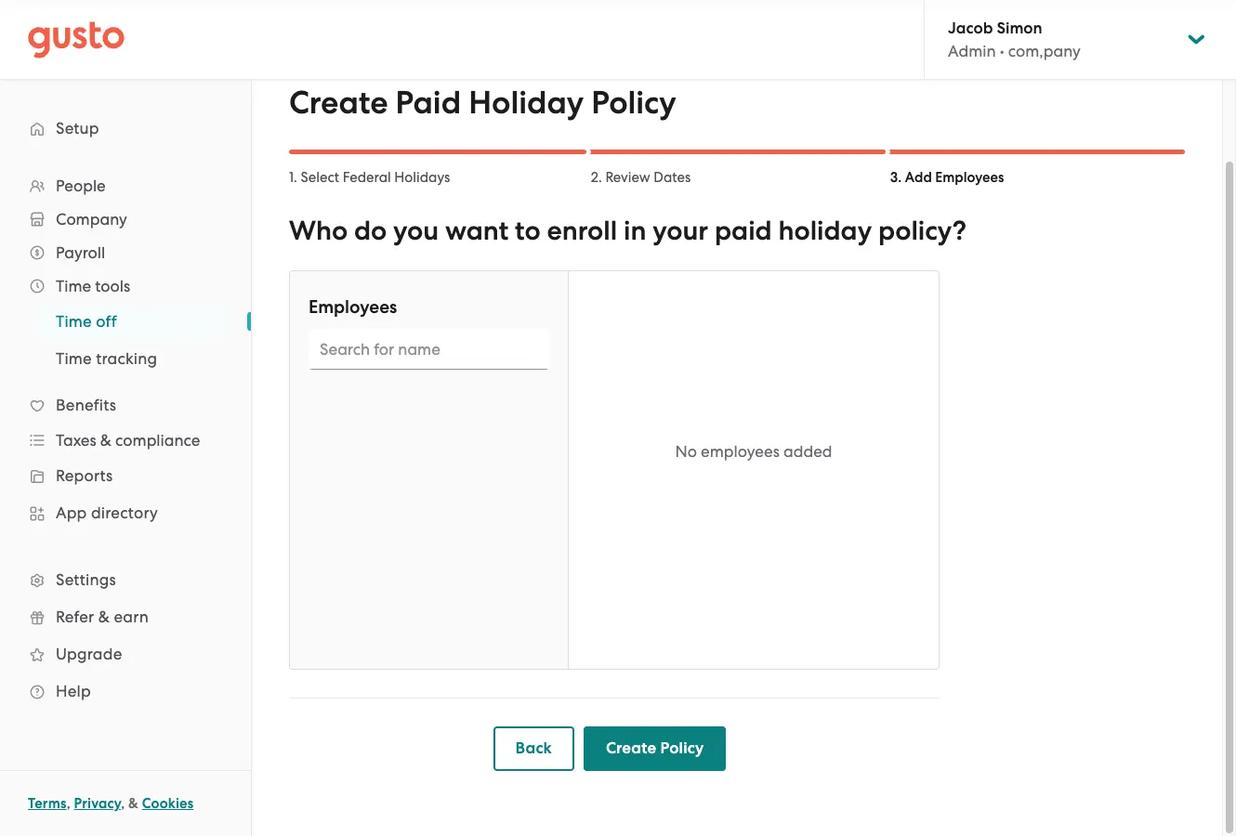 Task type: vqa. For each thing, say whether or not it's contained in the screenshot.
the top "in"
no



Task type: locate. For each thing, give the bounding box(es) containing it.
employees
[[701, 443, 780, 461]]

policy inside button
[[661, 739, 704, 759]]

privacy
[[74, 796, 121, 812]]

, left cookies button
[[121, 796, 125, 812]]

setup link
[[19, 112, 232, 145]]

0 vertical spatial time
[[56, 277, 91, 296]]

create
[[289, 84, 388, 122], [606, 739, 657, 759]]

1 horizontal spatial ,
[[121, 796, 125, 812]]

•
[[1000, 42, 1005, 60]]

terms
[[28, 796, 67, 812]]

time left off
[[56, 312, 92, 331]]

tools
[[95, 277, 130, 296]]

3 time from the top
[[56, 350, 92, 368]]

dates
[[654, 169, 691, 186]]

2 list from the top
[[0, 303, 251, 377]]

time inside dropdown button
[[56, 277, 91, 296]]

create policy button
[[584, 727, 726, 772]]

time tracking link
[[33, 342, 232, 376]]

company button
[[19, 203, 232, 236]]

no
[[675, 443, 697, 461]]

1 vertical spatial create
[[606, 739, 657, 759]]

time tracking
[[56, 350, 157, 368]]

&
[[100, 431, 111, 450], [98, 608, 110, 627], [128, 796, 139, 812]]

1 vertical spatial employees
[[309, 297, 397, 318]]

employees down do
[[309, 297, 397, 318]]

create inside button
[[606, 739, 657, 759]]

payroll button
[[19, 236, 232, 270]]

0 vertical spatial employees
[[935, 169, 1004, 186]]

2 vertical spatial &
[[128, 796, 139, 812]]

reports link
[[19, 459, 232, 493]]

holiday
[[469, 84, 584, 122]]

create policy
[[606, 739, 704, 759]]

& left cookies button
[[128, 796, 139, 812]]

list containing time off
[[0, 303, 251, 377]]

2 time from the top
[[56, 312, 92, 331]]

1 vertical spatial policy
[[661, 739, 704, 759]]

app directory link
[[19, 496, 232, 530]]

create for create policy
[[606, 739, 657, 759]]

0 vertical spatial policy
[[592, 84, 676, 122]]

enroll
[[547, 215, 617, 247]]

1 list from the top
[[0, 169, 251, 710]]

tracking
[[96, 350, 157, 368]]

Search for name search field
[[309, 329, 549, 370]]

com,pany
[[1008, 42, 1081, 60]]

time for time tracking
[[56, 350, 92, 368]]

refer & earn link
[[19, 601, 232, 634]]

0 horizontal spatial ,
[[67, 796, 70, 812]]

who do you want to enroll in your paid holiday policy?
[[289, 215, 967, 247]]

refer & earn
[[56, 608, 149, 627]]

back link
[[493, 727, 574, 772]]

cookies button
[[142, 793, 194, 815]]

1 horizontal spatial create
[[606, 739, 657, 759]]

time for time off
[[56, 312, 92, 331]]

holiday
[[779, 215, 872, 247]]

policy
[[592, 84, 676, 122], [661, 739, 704, 759]]

2 vertical spatial time
[[56, 350, 92, 368]]

time off link
[[33, 305, 232, 338]]

time tools
[[56, 277, 130, 296]]

employees
[[935, 169, 1004, 186], [309, 297, 397, 318]]

& right the taxes at the bottom of page
[[100, 431, 111, 450]]

& left earn
[[98, 608, 110, 627]]

payroll
[[56, 244, 105, 262]]

create paid holiday policy
[[289, 84, 676, 122]]

list
[[0, 169, 251, 710], [0, 303, 251, 377]]

0 vertical spatial create
[[289, 84, 388, 122]]

home image
[[28, 21, 125, 58]]

1 time from the top
[[56, 277, 91, 296]]

admin
[[948, 42, 996, 60]]

select federal holidays
[[301, 169, 450, 186]]

time down the payroll
[[56, 277, 91, 296]]

select
[[301, 169, 339, 186]]

time for time tools
[[56, 277, 91, 296]]

to
[[515, 215, 541, 247]]

you
[[393, 215, 439, 247]]

time down time off
[[56, 350, 92, 368]]

0 vertical spatial &
[[100, 431, 111, 450]]

refer
[[56, 608, 94, 627]]

time
[[56, 277, 91, 296], [56, 312, 92, 331], [56, 350, 92, 368]]

employees right add
[[935, 169, 1004, 186]]

1 vertical spatial &
[[98, 608, 110, 627]]

people
[[56, 177, 106, 195]]

,
[[67, 796, 70, 812], [121, 796, 125, 812]]

0 horizontal spatial create
[[289, 84, 388, 122]]

& inside dropdown button
[[100, 431, 111, 450]]

federal
[[343, 169, 391, 186]]

upgrade link
[[19, 638, 232, 671]]

1 vertical spatial time
[[56, 312, 92, 331]]

1 horizontal spatial employees
[[935, 169, 1004, 186]]

, left privacy link
[[67, 796, 70, 812]]

gusto navigation element
[[0, 80, 251, 740]]

in
[[624, 215, 646, 247]]



Task type: describe. For each thing, give the bounding box(es) containing it.
app
[[56, 504, 87, 522]]

app directory
[[56, 504, 158, 522]]

add employees
[[905, 169, 1004, 186]]

review
[[606, 169, 650, 186]]

settings
[[56, 571, 116, 589]]

terms , privacy , & cookies
[[28, 796, 194, 812]]

add
[[905, 169, 932, 186]]

earn
[[114, 608, 149, 627]]

benefits
[[56, 396, 116, 415]]

1 , from the left
[[67, 796, 70, 812]]

& for compliance
[[100, 431, 111, 450]]

upgrade
[[56, 645, 122, 664]]

want
[[445, 215, 509, 247]]

review dates
[[606, 169, 691, 186]]

holidays
[[394, 169, 450, 186]]

jacob
[[948, 19, 993, 38]]

list containing people
[[0, 169, 251, 710]]

policy?
[[878, 215, 967, 247]]

directory
[[91, 504, 158, 522]]

jacob simon admin • com,pany
[[948, 19, 1081, 60]]

simon
[[997, 19, 1043, 38]]

company
[[56, 210, 127, 229]]

off
[[96, 312, 117, 331]]

paid
[[396, 84, 461, 122]]

cookies
[[142, 796, 194, 812]]

who
[[289, 215, 348, 247]]

no employees added
[[675, 443, 833, 461]]

added
[[784, 443, 833, 461]]

do
[[354, 215, 387, 247]]

setup
[[56, 119, 99, 138]]

paid
[[715, 215, 772, 247]]

people button
[[19, 169, 232, 203]]

back
[[516, 739, 552, 759]]

2 , from the left
[[121, 796, 125, 812]]

& for earn
[[98, 608, 110, 627]]

help link
[[19, 675, 232, 708]]

benefits link
[[19, 389, 232, 422]]

taxes & compliance button
[[19, 424, 232, 457]]

taxes & compliance
[[56, 431, 200, 450]]

compliance
[[115, 431, 200, 450]]

create for create paid holiday policy
[[289, 84, 388, 122]]

settings link
[[19, 563, 232, 597]]

time off
[[56, 312, 117, 331]]

your
[[653, 215, 708, 247]]

help
[[56, 682, 91, 701]]

privacy link
[[74, 796, 121, 812]]

terms link
[[28, 796, 67, 812]]

0 horizontal spatial employees
[[309, 297, 397, 318]]

reports
[[56, 467, 113, 485]]

taxes
[[56, 431, 96, 450]]

time tools button
[[19, 270, 232, 303]]



